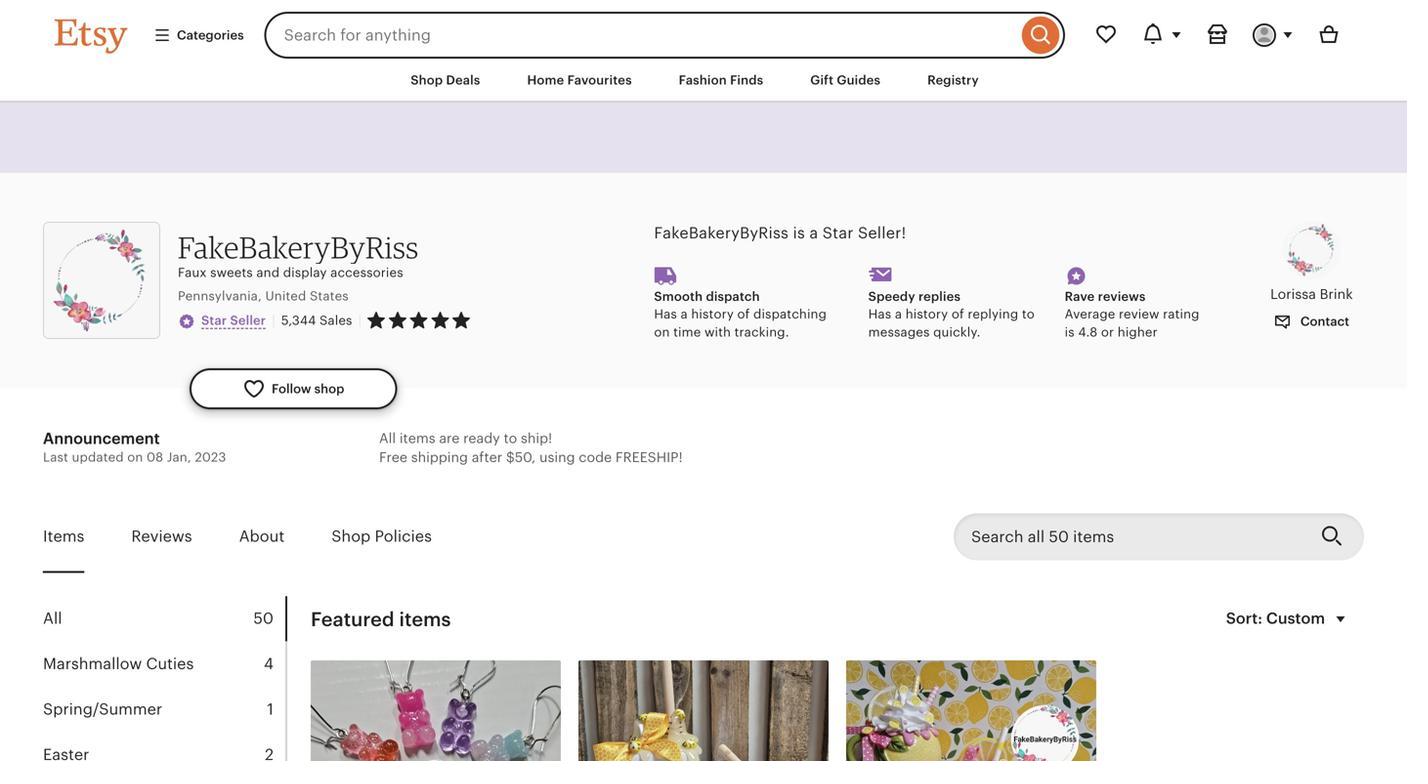 Task type: vqa. For each thing, say whether or not it's contained in the screenshot.
off) in the $ 194.10 $ 215.66 (10% OFF)
no



Task type: locate. For each thing, give the bounding box(es) containing it.
star down pennsylvania,
[[201, 313, 227, 328]]

about
[[239, 528, 285, 545]]

0 horizontal spatial to
[[504, 430, 517, 446]]

has down smooth
[[654, 307, 677, 322]]

all inside all items are ready to ship! free shipping after $50, using code freeship!
[[379, 430, 396, 446]]

1 horizontal spatial star
[[822, 224, 854, 242]]

star inside button
[[201, 313, 227, 328]]

pennsylvania, united states
[[178, 289, 349, 304]]

is
[[793, 224, 805, 242], [1065, 325, 1075, 339]]

0 horizontal spatial on
[[127, 450, 143, 465]]

1 of from the left
[[737, 307, 750, 322]]

1 horizontal spatial of
[[952, 307, 964, 322]]

all inside 'tab'
[[43, 610, 62, 627]]

a left seller!
[[809, 224, 818, 242]]

2 of from the left
[[952, 307, 964, 322]]

on left 'time' on the top of page
[[654, 325, 670, 339]]

to up the $50,
[[504, 430, 517, 446]]

tracking.
[[734, 325, 789, 339]]

history inside smooth dispatch has a history of dispatching on time with tracking.
[[691, 307, 734, 322]]

items inside all items are ready to ship! free shipping after $50, using code freeship!
[[399, 430, 435, 446]]

follow shop
[[272, 381, 344, 396]]

1 vertical spatial shop
[[331, 528, 371, 545]]

fakebakerybyriss up display
[[178, 229, 419, 265]]

items link
[[43, 514, 84, 559]]

1 horizontal spatial all
[[379, 430, 396, 446]]

a inside smooth dispatch has a history of dispatching on time with tracking.
[[681, 307, 688, 322]]

2 items from the top
[[399, 608, 451, 631]]

all up free at the bottom left
[[379, 430, 396, 446]]

on inside smooth dispatch has a history of dispatching on time with tracking.
[[654, 325, 670, 339]]

1
[[267, 701, 274, 718]]

menu bar
[[0, 0, 1407, 103], [20, 59, 1388, 103]]

1 horizontal spatial has
[[868, 307, 891, 322]]

of inside smooth dispatch has a history of dispatching on time with tracking.
[[737, 307, 750, 322]]

0 horizontal spatial a
[[681, 307, 688, 322]]

tab down cuties
[[43, 687, 285, 732]]

finds
[[730, 73, 763, 87]]

0 horizontal spatial star
[[201, 313, 227, 328]]

gift guides link
[[796, 63, 895, 98]]

fakebakerybyriss faux sweets and display accessories
[[178, 229, 419, 280]]

1 horizontal spatial on
[[654, 325, 670, 339]]

1 has from the left
[[654, 307, 677, 322]]

2 has from the left
[[868, 307, 891, 322]]

code
[[579, 450, 612, 465]]

0 vertical spatial is
[[793, 224, 805, 242]]

of
[[737, 307, 750, 322], [952, 307, 964, 322]]

all for all items are ready to ship! free shipping after $50, using code freeship!
[[379, 430, 396, 446]]

1 vertical spatial to
[[504, 430, 517, 446]]

0 horizontal spatial fakebakerybyriss
[[178, 229, 419, 265]]

0 vertical spatial on
[[654, 325, 670, 339]]

history down replies
[[906, 307, 948, 322]]

1 horizontal spatial is
[[1065, 325, 1075, 339]]

shop
[[411, 73, 443, 87], [331, 528, 371, 545]]

states
[[310, 289, 349, 304]]

1 horizontal spatial fakebakerybyriss
[[654, 224, 789, 242]]

items
[[399, 430, 435, 446], [399, 608, 451, 631]]

items for featured
[[399, 608, 451, 631]]

speedy replies has a history of replying to messages quickly.
[[868, 289, 1035, 339]]

lorissa brink
[[1270, 286, 1353, 302]]

| right sales
[[358, 313, 362, 328]]

smooth dispatch has a history of dispatching on time with tracking.
[[654, 289, 827, 339]]

lorissa
[[1270, 286, 1316, 302]]

1 vertical spatial items
[[399, 608, 451, 631]]

freeship!
[[615, 450, 683, 465]]

shop left the policies
[[331, 528, 371, 545]]

star seller
[[201, 313, 266, 328]]

items up the shipping on the bottom of page
[[399, 430, 435, 446]]

has
[[654, 307, 677, 322], [868, 307, 891, 322]]

1 vertical spatial star
[[201, 313, 227, 328]]

shop left "deals"
[[411, 73, 443, 87]]

2 horizontal spatial a
[[895, 307, 902, 322]]

on
[[654, 325, 670, 339], [127, 450, 143, 465]]

is up dispatching
[[793, 224, 805, 242]]

history up with
[[691, 307, 734, 322]]

fakebakerybyriss
[[654, 224, 789, 242], [178, 229, 419, 265]]

all up marshmallow
[[43, 610, 62, 627]]

tab up cuties
[[43, 596, 285, 642]]

star left seller!
[[822, 224, 854, 242]]

1 horizontal spatial to
[[1022, 307, 1035, 322]]

3 tab from the top
[[43, 687, 285, 732]]

display
[[283, 265, 327, 280]]

a up messages
[[895, 307, 902, 322]]

star
[[822, 224, 854, 242], [201, 313, 227, 328]]

is left 4.8
[[1065, 325, 1075, 339]]

shop inside shop deals link
[[411, 73, 443, 87]]

2 tab from the top
[[43, 642, 285, 687]]

fashion
[[679, 73, 727, 87]]

0 vertical spatial shop
[[411, 73, 443, 87]]

bee theme marshmallow cutie fake marshmallows faux marshmallows tiered tray decor summer decor honey shelf sitter image
[[578, 661, 829, 761]]

1 tab from the top
[[43, 596, 285, 642]]

0 horizontal spatial shop
[[331, 528, 371, 545]]

1 vertical spatial on
[[127, 450, 143, 465]]

1 horizontal spatial history
[[906, 307, 948, 322]]

featured items
[[311, 608, 451, 631]]

0 vertical spatial to
[[1022, 307, 1035, 322]]

shop for shop policies
[[331, 528, 371, 545]]

sort:
[[1226, 610, 1263, 627]]

lorissa brink link
[[1259, 221, 1364, 304]]

1 horizontal spatial |
[[358, 313, 362, 328]]

$50,
[[506, 450, 536, 465]]

brink
[[1320, 286, 1353, 302]]

fashion finds
[[679, 73, 763, 87]]

0 vertical spatial star
[[822, 224, 854, 242]]

has inside smooth dispatch has a history of dispatching on time with tracking.
[[654, 307, 677, 322]]

fakebakerybyriss up dispatch on the top of the page
[[654, 224, 789, 242]]

history inside speedy replies has a history of replying to messages quickly.
[[906, 307, 948, 322]]

replies
[[918, 289, 961, 304]]

home favourites
[[527, 73, 632, 87]]

0 horizontal spatial of
[[737, 307, 750, 322]]

items right the featured
[[399, 608, 451, 631]]

1 vertical spatial all
[[43, 610, 62, 627]]

0 horizontal spatial is
[[793, 224, 805, 242]]

rating
[[1163, 307, 1200, 322]]

sections tab list
[[43, 596, 287, 761]]

updated
[[72, 450, 124, 465]]

of inside speedy replies has a history of replying to messages quickly.
[[952, 307, 964, 322]]

fakebakerybyriss for fakebakerybyriss faux sweets and display accessories
[[178, 229, 419, 265]]

to
[[1022, 307, 1035, 322], [504, 430, 517, 446]]

1 horizontal spatial shop
[[411, 73, 443, 87]]

on left 08
[[127, 450, 143, 465]]

history
[[691, 307, 734, 322], [906, 307, 948, 322]]

registry link
[[913, 63, 994, 98]]

follow
[[272, 381, 311, 396]]

shop
[[314, 381, 344, 396]]

2 history from the left
[[906, 307, 948, 322]]

dispatch
[[706, 289, 760, 304]]

tab up spring/summer
[[43, 642, 285, 687]]

rave
[[1065, 289, 1095, 304]]

| left 5,344 in the left of the page
[[272, 313, 275, 328]]

tab down spring/summer
[[43, 732, 285, 761]]

has down speedy
[[868, 307, 891, 322]]

to right the "replying"
[[1022, 307, 1035, 322]]

0 horizontal spatial all
[[43, 610, 62, 627]]

None search field
[[264, 12, 1065, 59]]

4
[[264, 655, 274, 673]]

has inside speedy replies has a history of replying to messages quickly.
[[868, 307, 891, 322]]

0 horizontal spatial has
[[654, 307, 677, 322]]

history for quickly.
[[906, 307, 948, 322]]

shop policies link
[[331, 514, 432, 559]]

0 vertical spatial all
[[379, 430, 396, 446]]

shop inside shop policies link
[[331, 528, 371, 545]]

tab
[[43, 596, 285, 642], [43, 642, 285, 687], [43, 687, 285, 732], [43, 732, 285, 761]]

of up quickly.
[[952, 307, 964, 322]]

4 tab from the top
[[43, 732, 285, 761]]

shop deals
[[411, 73, 480, 87]]

1 vertical spatial is
[[1065, 325, 1075, 339]]

home favourites link
[[513, 63, 647, 98]]

0 vertical spatial items
[[399, 430, 435, 446]]

ship!
[[521, 430, 552, 446]]

1 items from the top
[[399, 430, 435, 446]]

contact button
[[1259, 304, 1364, 340]]

categories button
[[139, 17, 259, 53]]

all items are ready to ship! free shipping after $50, using code freeship!
[[379, 430, 683, 465]]

a up 'time' on the top of page
[[681, 307, 688, 322]]

0 horizontal spatial history
[[691, 307, 734, 322]]

1 horizontal spatial a
[[809, 224, 818, 242]]

a for smooth dispatch has a history of dispatching on time with tracking.
[[681, 307, 688, 322]]

of down dispatch on the top of the page
[[737, 307, 750, 322]]

|
[[272, 313, 275, 328], [358, 313, 362, 328]]

sweets
[[210, 265, 253, 280]]

1 history from the left
[[691, 307, 734, 322]]

seller
[[230, 313, 266, 328]]

a inside speedy replies has a history of replying to messages quickly.
[[895, 307, 902, 322]]



Task type: describe. For each thing, give the bounding box(es) containing it.
contact
[[1297, 314, 1349, 329]]

tab containing spring/summer
[[43, 687, 285, 732]]

accessories
[[330, 265, 403, 280]]

items
[[43, 528, 84, 545]]

4.8
[[1078, 325, 1098, 339]]

custom
[[1266, 610, 1325, 627]]

fakebakerybyriss is a star seller!
[[654, 224, 906, 242]]

items for all
[[399, 430, 435, 446]]

time
[[673, 325, 701, 339]]

quickly.
[[933, 325, 981, 339]]

menu bar containing categories
[[0, 0, 1407, 103]]

speedy
[[868, 289, 915, 304]]

marshmallow cuties
[[43, 655, 194, 673]]

dispatching
[[753, 307, 827, 322]]

shop deals link
[[396, 63, 495, 98]]

reviews
[[1098, 289, 1146, 304]]

fakebakerybyriss for fakebakerybyriss is a star seller!
[[654, 224, 789, 242]]

to inside all items are ready to ship! free shipping after $50, using code freeship!
[[504, 430, 517, 446]]

and
[[256, 265, 280, 280]]

of for replying
[[952, 307, 964, 322]]

shop policies
[[331, 528, 432, 545]]

all for all
[[43, 610, 62, 627]]

jan,
[[167, 450, 191, 465]]

pink lemonade theme, marshmallow cutie, lemon tiered tray decor image
[[846, 661, 1096, 761]]

0 horizontal spatial |
[[272, 313, 275, 328]]

ready
[[463, 430, 500, 446]]

pennsylvania,
[[178, 289, 262, 304]]

gummy bear earrings, food jewelry image
[[311, 661, 561, 761]]

has for has a history of replying to messages quickly.
[[868, 307, 891, 322]]

fashion finds link
[[664, 63, 778, 98]]

to inside speedy replies has a history of replying to messages quickly.
[[1022, 307, 1035, 322]]

gift
[[810, 73, 834, 87]]

announcement last updated on 08 jan, 2023
[[43, 430, 226, 465]]

messages
[[868, 325, 930, 339]]

with
[[704, 325, 731, 339]]

shop for shop deals
[[411, 73, 443, 87]]

seller!
[[858, 224, 906, 242]]

a for speedy replies has a history of replying to messages quickly.
[[895, 307, 902, 322]]

shipping
[[411, 450, 468, 465]]

history for with
[[691, 307, 734, 322]]

has for has a history of dispatching on time with tracking.
[[654, 307, 677, 322]]

2023
[[195, 450, 226, 465]]

review
[[1119, 307, 1160, 322]]

after
[[472, 450, 502, 465]]

last
[[43, 450, 68, 465]]

favourites
[[567, 73, 632, 87]]

5,344
[[281, 313, 316, 328]]

using
[[539, 450, 575, 465]]

reviews
[[131, 528, 192, 545]]

categories
[[177, 28, 244, 42]]

follow shop button
[[190, 368, 397, 409]]

guides
[[837, 73, 881, 87]]

08
[[147, 450, 163, 465]]

none search field inside categories banner
[[264, 12, 1065, 59]]

replying
[[968, 307, 1018, 322]]

smooth
[[654, 289, 703, 304]]

announcement
[[43, 430, 160, 447]]

tab containing marshmallow cuties
[[43, 642, 285, 687]]

50
[[253, 610, 274, 627]]

are
[[439, 430, 460, 446]]

cuties
[[146, 655, 194, 673]]

Search all 50 items text field
[[954, 513, 1305, 560]]

or
[[1101, 325, 1114, 339]]

marshmallow
[[43, 655, 142, 673]]

categories banner
[[20, 0, 1388, 59]]

registry
[[927, 73, 979, 87]]

higher
[[1118, 325, 1158, 339]]

reviews link
[[131, 514, 192, 559]]

is inside the rave reviews average review rating is 4.8 or higher
[[1065, 325, 1075, 339]]

lorissa brink image
[[1282, 221, 1341, 280]]

average
[[1065, 307, 1115, 322]]

menu bar containing shop deals
[[20, 59, 1388, 103]]

deals
[[446, 73, 480, 87]]

| 5,344 sales |
[[272, 313, 362, 328]]

on inside announcement last updated on 08 jan, 2023
[[127, 450, 143, 465]]

star_seller image
[[178, 313, 195, 330]]

about link
[[239, 514, 285, 559]]

sort: custom button
[[1214, 596, 1364, 643]]

star seller button
[[178, 311, 266, 331]]

featured
[[311, 608, 394, 631]]

faux
[[178, 265, 207, 280]]

of for dispatching
[[737, 307, 750, 322]]

| inside | 5,344 sales |
[[358, 313, 362, 328]]

home
[[527, 73, 564, 87]]

free
[[379, 450, 407, 465]]

spring/summer
[[43, 701, 162, 718]]

tab containing all
[[43, 596, 285, 642]]

policies
[[375, 528, 432, 545]]

Search for anything text field
[[264, 12, 1017, 59]]

gift guides
[[810, 73, 881, 87]]



